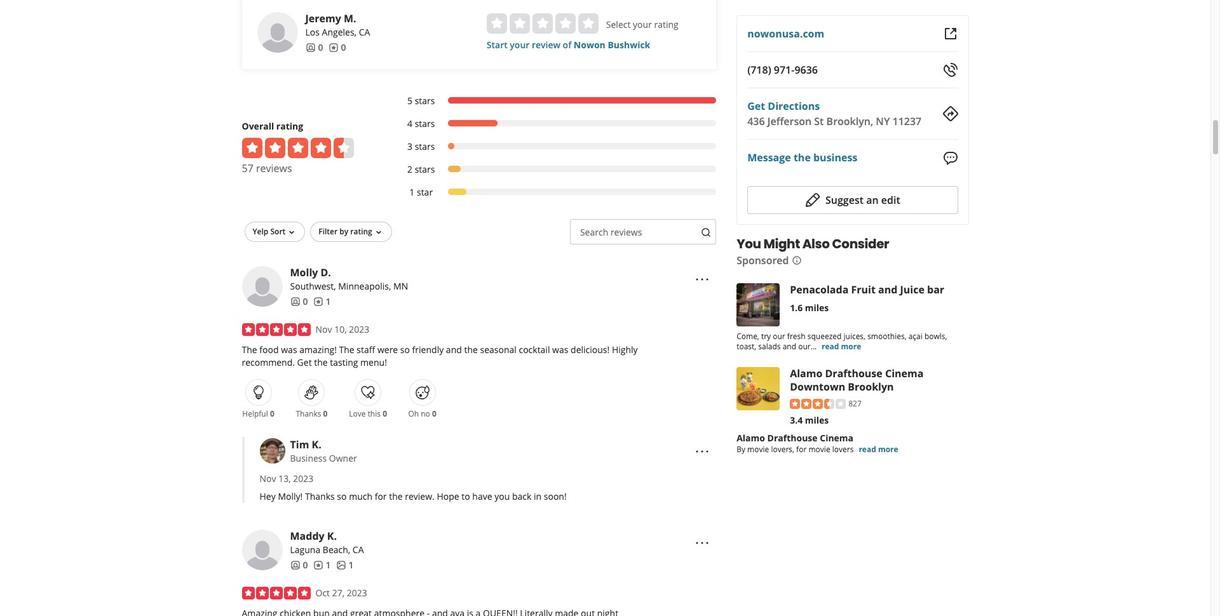 Task type: describe. For each thing, give the bounding box(es) containing it.
amazing!
[[300, 344, 337, 356]]

10,
[[335, 324, 347, 336]]

might
[[764, 235, 800, 253]]

photo of tim k. image
[[260, 439, 285, 464]]

molly d. southwest, minneapolis, mn
[[290, 266, 408, 293]]

2
[[408, 164, 413, 176]]

stars for 2 stars
[[415, 164, 435, 176]]

friends element for you might also consider
[[306, 42, 323, 54]]

much
[[349, 491, 373, 503]]

24 message v2 image
[[943, 150, 959, 166]]

directions
[[768, 99, 820, 113]]

1 left the star
[[410, 187, 415, 199]]

photo of jeremy m. image
[[257, 12, 298, 53]]

bowls,
[[925, 331, 948, 342]]

d.
[[321, 266, 331, 280]]

ca for m.
[[359, 26, 370, 38]]

nowonusa.com link
[[748, 27, 825, 41]]

4 stars
[[408, 118, 435, 130]]

cinema for alamo drafthouse cinema downtown brooklyn
[[886, 367, 924, 381]]

tim
[[290, 438, 309, 452]]

miles inside penacolada fruit and juice bar 1.6 miles
[[805, 302, 829, 314]]

suggest an edit button
[[748, 186, 959, 214]]

1 vertical spatial rating
[[276, 120, 303, 133]]

for inside alamo drafthouse cinema by movie lovers, for movie lovers read more
[[797, 445, 807, 456]]

message the business
[[748, 151, 858, 165]]

minneapolis,
[[338, 281, 391, 293]]

(0 reactions) element for oh no 0
[[432, 409, 437, 420]]

food
[[260, 344, 279, 356]]

2 the from the left
[[339, 344, 355, 356]]

read more
[[822, 341, 862, 352]]

smoothies,
[[868, 331, 907, 342]]

maddy k. laguna beach, ca
[[290, 530, 364, 557]]

penacolada fruit and juice bar image
[[737, 283, 780, 327]]

drafthouse for brooklyn
[[826, 367, 883, 381]]

24 directions v2 image
[[943, 106, 959, 121]]

menu image for d.
[[695, 272, 710, 288]]

2023 inside the 'nov 13, 2023 hey molly! thanks so much for the review. hope to have you back in soon!'
[[293, 473, 314, 485]]

owner
[[329, 453, 357, 465]]

reviews element for nov 13, 2023
[[313, 296, 331, 309]]

ny
[[876, 114, 890, 128]]

get directions link
[[748, 99, 820, 113]]

0 right helpful
[[270, 409, 275, 420]]

yelp sort
[[253, 227, 286, 237]]

hope
[[437, 491, 460, 503]]

16 chevron down v2 image
[[287, 228, 297, 238]]

filter reviews by 3 stars rating element
[[395, 141, 717, 154]]

staff
[[357, 344, 375, 356]]

stars for 4 stars
[[415, 118, 435, 130]]

bar
[[928, 283, 945, 297]]

jeremy
[[306, 12, 341, 26]]

get inside 'get directions 436 jefferson st brooklyn, ny 11237'
[[748, 99, 766, 113]]

(718) 971-9636
[[748, 63, 818, 77]]

start
[[487, 39, 508, 51]]

1 star
[[410, 187, 433, 199]]

(0 reactions) element for love this 0
[[383, 409, 387, 420]]

0 right this
[[383, 409, 387, 420]]

filter reviews by 4 stars rating element
[[395, 118, 717, 131]]

menu!
[[361, 357, 387, 369]]

in
[[534, 491, 542, 503]]

k. for maddy
[[327, 530, 337, 544]]

nowonusa.com
[[748, 27, 825, 41]]

3 stars
[[408, 141, 435, 153]]

0 left love
[[323, 409, 328, 420]]

thanks inside the 'nov 13, 2023 hey molly! thanks so much for the review. hope to have you back in soon!'
[[305, 491, 335, 503]]

1 left the 16 photos v2
[[326, 560, 331, 572]]

1 movie from the left
[[748, 445, 770, 456]]

menu image
[[695, 445, 710, 460]]

and inside the food was amazing! the staff were so friendly and the seasonal  cocktail was delicious! highly recommend. get the tasting menu!
[[446, 344, 462, 356]]

business
[[290, 453, 327, 465]]

3.4 miles
[[790, 415, 829, 427]]

st
[[815, 114, 824, 128]]

come,
[[737, 331, 760, 342]]

juice
[[901, 283, 925, 297]]

this
[[368, 409, 381, 420]]

24 pencil v2 image
[[806, 192, 821, 208]]

suggest
[[826, 193, 864, 207]]

0 vertical spatial read more link
[[822, 341, 862, 352]]

maddy
[[290, 530, 325, 544]]

mn
[[394, 281, 408, 293]]

also
[[803, 235, 830, 253]]

beach,
[[323, 545, 350, 557]]

alamo for downtown
[[790, 367, 823, 381]]

come, try our fresh squeezed juices, smoothies, açai bowls, toast, salads and our…
[[737, 331, 948, 352]]

try
[[762, 331, 771, 342]]

penacolada fruit and juice bar 1.6 miles
[[790, 283, 945, 314]]

(718)
[[748, 63, 772, 77]]

juices,
[[844, 331, 866, 342]]

love
[[349, 409, 366, 420]]

search reviews
[[580, 227, 642, 239]]

tasting
[[330, 357, 358, 369]]

stars for 3 stars
[[415, 141, 435, 153]]

16 info v2 image
[[792, 256, 802, 266]]

2 vertical spatial reviews element
[[313, 560, 331, 573]]

1 inside photos element
[[349, 560, 354, 572]]

1 was from the left
[[281, 344, 297, 356]]

1 down southwest,
[[326, 296, 331, 308]]

oct 27, 2023
[[316, 588, 367, 600]]

by
[[737, 445, 746, 456]]

sponsored
[[737, 253, 789, 267]]

highly
[[612, 344, 638, 356]]

fruit
[[852, 283, 876, 297]]

to
[[462, 491, 470, 503]]

photos element
[[336, 560, 354, 573]]

0 right 16 friends v2 image
[[303, 560, 308, 572]]

0 vertical spatial thanks
[[296, 409, 321, 420]]

the inside the 'nov 13, 2023 hey molly! thanks so much for the review. hope to have you back in soon!'
[[389, 491, 403, 503]]

no
[[421, 409, 430, 420]]

(0 reactions) element for thanks 0
[[323, 409, 328, 420]]

the food was amazing! the staff were so friendly and the seasonal  cocktail was delicious! highly recommend. get the tasting menu!
[[242, 344, 638, 369]]

select
[[606, 19, 631, 31]]

3.5 star rating image
[[790, 400, 846, 410]]

reviews for 57 reviews
[[256, 162, 292, 176]]

16 review v2 image
[[328, 43, 339, 53]]

yelp
[[253, 227, 269, 237]]

nov 10, 2023
[[316, 324, 370, 336]]

filter by rating
[[319, 227, 372, 237]]

drafthouse for movie
[[768, 433, 818, 445]]

4
[[408, 118, 413, 130]]

2 stars
[[408, 164, 435, 176]]

16 chevron down v2 image
[[374, 228, 384, 238]]

jeremy m. link
[[306, 12, 356, 26]]



Task type: locate. For each thing, give the bounding box(es) containing it.
salads
[[759, 341, 781, 352]]

thanks right molly!
[[305, 491, 335, 503]]

1 horizontal spatial was
[[553, 344, 569, 356]]

0 right 16 review v2 image on the left
[[341, 42, 346, 54]]

0
[[318, 42, 323, 54], [341, 42, 346, 54], [303, 296, 308, 308], [270, 409, 275, 420], [323, 409, 328, 420], [383, 409, 387, 420], [432, 409, 437, 420], [303, 560, 308, 572]]

our…
[[799, 341, 817, 352]]

1 vertical spatial drafthouse
[[768, 433, 818, 445]]

select your rating
[[606, 19, 679, 31]]

your for select
[[633, 19, 652, 31]]

1 horizontal spatial the
[[339, 344, 355, 356]]

1 right the 16 photos v2
[[349, 560, 354, 572]]

k. up business
[[312, 438, 322, 452]]

stars inside filter reviews by 4 stars rating element
[[415, 118, 435, 130]]

movie right by in the right bottom of the page
[[748, 445, 770, 456]]

5 star rating image
[[242, 324, 311, 337], [242, 588, 311, 600]]

16 review v2 image down "laguna"
[[313, 561, 323, 571]]

0 left 16 review v2 image on the left
[[318, 42, 323, 54]]

1 horizontal spatial so
[[400, 344, 410, 356]]

start your review of nowon bushwick
[[487, 39, 651, 51]]

1 vertical spatial get
[[297, 357, 312, 369]]

0 vertical spatial read
[[822, 341, 840, 352]]

1 horizontal spatial get
[[748, 99, 766, 113]]

3 (0 reactions) element from the left
[[383, 409, 387, 420]]

0 horizontal spatial more
[[842, 341, 862, 352]]

the right "message"
[[794, 151, 811, 165]]

1 vertical spatial reviews
[[611, 227, 642, 239]]

0 horizontal spatial so
[[337, 491, 347, 503]]

1 horizontal spatial 16 friends v2 image
[[306, 43, 316, 53]]

2023 right 27,
[[347, 588, 367, 600]]

alamo drafthouse cinema downtown brooklyn image
[[737, 367, 780, 411]]

24 phone v2 image
[[943, 62, 959, 78]]

0 vertical spatial drafthouse
[[826, 367, 883, 381]]

of
[[563, 39, 572, 51]]

stars right 2
[[415, 164, 435, 176]]

0 vertical spatial 5 star rating image
[[242, 324, 311, 337]]

1 vertical spatial ca
[[353, 545, 364, 557]]

3.4
[[790, 415, 803, 427]]

stars right 4 at the left top
[[415, 118, 435, 130]]

4 stars from the top
[[415, 164, 435, 176]]

5 star rating image up food
[[242, 324, 311, 337]]

more
[[842, 341, 862, 352], [879, 445, 899, 456]]

read more link
[[822, 341, 862, 352], [859, 445, 899, 456]]

2 5 star rating image from the top
[[242, 588, 311, 600]]

reviews element down angeles,
[[328, 42, 346, 54]]

menu image for k.
[[695, 536, 710, 551]]

0 vertical spatial reviews
[[256, 162, 292, 176]]

helpful 0
[[242, 409, 275, 420]]

2 vertical spatial rating
[[351, 227, 372, 237]]

9636
[[795, 63, 818, 77]]

1 vertical spatial alamo
[[737, 433, 766, 445]]

so left much
[[337, 491, 347, 503]]

2 vertical spatial friends element
[[290, 560, 308, 573]]

0 horizontal spatial get
[[297, 357, 312, 369]]

5 star rating image down 16 friends v2 image
[[242, 588, 311, 600]]

0 vertical spatial alamo
[[790, 367, 823, 381]]

nov 13, 2023 hey molly! thanks so much for the review. hope to have you back in soon!
[[260, 473, 567, 503]]

rating right select
[[655, 19, 679, 31]]

your for start
[[510, 39, 530, 51]]

5 stars
[[408, 95, 435, 107]]

4 (0 reactions) element from the left
[[432, 409, 437, 420]]

you
[[737, 235, 761, 253]]

cinema for alamo drafthouse cinema by movie lovers, for movie lovers read more
[[820, 433, 854, 445]]

5
[[408, 95, 413, 107]]

0 right no
[[432, 409, 437, 420]]

drafthouse inside alamo drafthouse cinema downtown brooklyn
[[826, 367, 883, 381]]

more up alamo drafthouse cinema downtown brooklyn
[[842, 341, 862, 352]]

0 horizontal spatial alamo
[[737, 433, 766, 445]]

nowon
[[574, 39, 606, 51]]

alamo drafthouse cinema by movie lovers, for movie lovers read more
[[737, 433, 899, 456]]

1 vertical spatial more
[[879, 445, 899, 456]]

0 vertical spatial rating
[[655, 19, 679, 31]]

friends element for nov 13, 2023
[[290, 296, 308, 309]]

were
[[378, 344, 398, 356]]

have
[[473, 491, 493, 503]]

alamo down our…
[[790, 367, 823, 381]]

stars inside filter reviews by 2 stars rating element
[[415, 164, 435, 176]]

and left our…
[[783, 341, 797, 352]]

oct
[[316, 588, 330, 600]]

message
[[748, 151, 791, 165]]

1 horizontal spatial reviews
[[611, 227, 642, 239]]

the inside message the business button
[[794, 151, 811, 165]]

1 horizontal spatial for
[[797, 445, 807, 456]]

photo of maddy k. image
[[242, 531, 283, 571]]

0 vertical spatial k.
[[312, 438, 322, 452]]

1 vertical spatial 16 friends v2 image
[[290, 297, 300, 307]]

and inside come, try our fresh squeezed juices, smoothies, açai bowls, toast, salads and our…
[[783, 341, 797, 352]]

friends element down "laguna"
[[290, 560, 308, 573]]

(no rating) image
[[487, 14, 599, 34]]

5 star rating image for maddy
[[242, 588, 311, 600]]

filter reviews by 2 stars rating element
[[395, 164, 717, 176]]

and right "friendly"
[[446, 344, 462, 356]]

alamo for by
[[737, 433, 766, 445]]

so right were
[[400, 344, 410, 356]]

4.5 star rating image
[[242, 138, 354, 159]]

1 horizontal spatial your
[[633, 19, 652, 31]]

2023 for maddy k.
[[347, 588, 367, 600]]

consider
[[833, 235, 890, 253]]

reviews
[[256, 162, 292, 176], [611, 227, 642, 239]]

16 friends v2 image
[[290, 561, 300, 571]]

rating inside popup button
[[351, 227, 372, 237]]

penacolada fruit and juice bar link
[[790, 283, 945, 297]]

1 horizontal spatial cinema
[[886, 367, 924, 381]]

2 menu image from the top
[[695, 536, 710, 551]]

1 vertical spatial your
[[510, 39, 530, 51]]

your right select
[[633, 19, 652, 31]]

2 16 review v2 image from the top
[[313, 561, 323, 571]]

so inside the food was amazing! the staff were so friendly and the seasonal  cocktail was delicious! highly recommend. get the tasting menu!
[[400, 344, 410, 356]]

more inside alamo drafthouse cinema by movie lovers, for movie lovers read more
[[879, 445, 899, 456]]

read more link right our…
[[822, 341, 862, 352]]

stars inside filter reviews by 3 stars rating element
[[415, 141, 435, 153]]

açai
[[909, 331, 923, 342]]

0 vertical spatial friends element
[[306, 42, 323, 54]]

0 horizontal spatial read
[[822, 341, 840, 352]]

reviews element containing 0
[[328, 42, 346, 54]]

friends element down los
[[306, 42, 323, 54]]

1 vertical spatial 5 star rating image
[[242, 588, 311, 600]]

more right lovers
[[879, 445, 899, 456]]

0 vertical spatial reviews element
[[328, 42, 346, 54]]

back
[[512, 491, 532, 503]]

drafthouse inside alamo drafthouse cinema by movie lovers, for movie lovers read more
[[768, 433, 818, 445]]

nov left 13,
[[260, 473, 276, 485]]

get inside the food was amazing! the staff were so friendly and the seasonal  cocktail was delicious! highly recommend. get the tasting menu!
[[297, 357, 312, 369]]

3 stars from the top
[[415, 141, 435, 153]]

1 vertical spatial menu image
[[695, 536, 710, 551]]

1 vertical spatial for
[[375, 491, 387, 503]]

0 vertical spatial 16 friends v2 image
[[306, 43, 316, 53]]

love this 0
[[349, 409, 387, 420]]

reviews element down southwest,
[[313, 296, 331, 309]]

lovers,
[[772, 445, 795, 456]]

1 stars from the top
[[415, 95, 435, 107]]

0 vertical spatial get
[[748, 99, 766, 113]]

0 horizontal spatial drafthouse
[[768, 433, 818, 445]]

1 horizontal spatial more
[[879, 445, 899, 456]]

for inside the 'nov 13, 2023 hey molly! thanks so much for the review. hope to have you back in soon!'
[[375, 491, 387, 503]]

1.6
[[790, 302, 803, 314]]

2023 for molly d.
[[349, 324, 370, 336]]

2 horizontal spatial and
[[879, 283, 898, 297]]

0 horizontal spatial your
[[510, 39, 530, 51]]

(0 reactions) element right helpful
[[270, 409, 275, 420]]

stars right 3
[[415, 141, 435, 153]]

reviews right search
[[611, 227, 642, 239]]

0 vertical spatial your
[[633, 19, 652, 31]]

436
[[748, 114, 765, 128]]

0 horizontal spatial rating
[[276, 120, 303, 133]]

16 friends v2 image for you might also consider
[[306, 43, 316, 53]]

brooklyn
[[848, 380, 894, 394]]

16 friends v2 image down los
[[306, 43, 316, 53]]

13,
[[279, 473, 291, 485]]

review.
[[405, 491, 435, 503]]

cinema down 'açai'
[[886, 367, 924, 381]]

and right fruit
[[879, 283, 898, 297]]

1 vertical spatial miles
[[805, 415, 829, 427]]

1 vertical spatial nov
[[260, 473, 276, 485]]

miles down the penacolada
[[805, 302, 829, 314]]

0 horizontal spatial was
[[281, 344, 297, 356]]

reviews right "57"
[[256, 162, 292, 176]]

1 vertical spatial friends element
[[290, 296, 308, 309]]

nov
[[316, 324, 332, 336], [260, 473, 276, 485]]

read more link right lovers
[[859, 445, 899, 456]]

1 5 star rating image from the top
[[242, 324, 311, 337]]

molly
[[290, 266, 318, 280]]

1 horizontal spatial drafthouse
[[826, 367, 883, 381]]

your right start
[[510, 39, 530, 51]]

edit
[[882, 193, 901, 207]]

2 was from the left
[[553, 344, 569, 356]]

None radio
[[487, 14, 507, 34], [578, 14, 599, 34], [487, 14, 507, 34], [578, 14, 599, 34]]

57
[[242, 162, 254, 176]]

reviews element for you might also consider
[[328, 42, 346, 54]]

so
[[400, 344, 410, 356], [337, 491, 347, 503]]

business
[[814, 151, 858, 165]]

rating left 16 chevron down v2 icon
[[351, 227, 372, 237]]

(0 reactions) element right no
[[432, 409, 437, 420]]

the left food
[[242, 344, 257, 356]]

southwest,
[[290, 281, 336, 293]]

reviews for search reviews
[[611, 227, 642, 239]]

angeles,
[[322, 26, 357, 38]]

0 vertical spatial for
[[797, 445, 807, 456]]

0 vertical spatial cinema
[[886, 367, 924, 381]]

1 vertical spatial 2023
[[293, 473, 314, 485]]

rating element
[[487, 14, 599, 34]]

stars inside filter reviews by 5 stars rating element
[[415, 95, 435, 107]]

0 horizontal spatial k.
[[312, 438, 322, 452]]

alamo
[[790, 367, 823, 381], [737, 433, 766, 445]]

miles down 3.5 star rating "image"
[[805, 415, 829, 427]]

(0 reactions) element for helpful 0
[[270, 409, 275, 420]]

1 vertical spatial reviews element
[[313, 296, 331, 309]]

16 friends v2 image for nov 13, 2023
[[290, 297, 300, 307]]

penacolada
[[790, 283, 849, 297]]

was right cocktail
[[553, 344, 569, 356]]

16 review v2 image
[[313, 297, 323, 307], [313, 561, 323, 571]]

yelp sort button
[[244, 222, 305, 243]]

(0 reactions) element right this
[[383, 409, 387, 420]]

molly!
[[278, 491, 303, 503]]

1 menu image from the top
[[695, 272, 710, 288]]

2 movie from the left
[[809, 445, 831, 456]]

downtown
[[790, 380, 846, 394]]

drafthouse down read more
[[826, 367, 883, 381]]

the left the seasonal
[[464, 344, 478, 356]]

suggest an edit
[[826, 193, 901, 207]]

overall
[[242, 120, 274, 133]]

k. up the beach,
[[327, 530, 337, 544]]

2 miles from the top
[[805, 415, 829, 427]]

1 vertical spatial cinema
[[820, 433, 854, 445]]

the left review.
[[389, 491, 403, 503]]

ca right angeles,
[[359, 26, 370, 38]]

0 vertical spatial 16 review v2 image
[[313, 297, 323, 307]]

k.
[[312, 438, 322, 452], [327, 530, 337, 544]]

  text field
[[570, 220, 717, 245]]

0 horizontal spatial and
[[446, 344, 462, 356]]

1 vertical spatial k.
[[327, 530, 337, 544]]

rating up 4.5 star rating image
[[276, 120, 303, 133]]

k. inside maddy k. laguna beach, ca
[[327, 530, 337, 544]]

maddy k. link
[[290, 530, 337, 544]]

1 horizontal spatial read
[[859, 445, 877, 456]]

the
[[794, 151, 811, 165], [464, 344, 478, 356], [314, 357, 328, 369], [389, 491, 403, 503]]

57 reviews
[[242, 162, 292, 176]]

2 vertical spatial 2023
[[347, 588, 367, 600]]

16 review v2 image for molly
[[313, 297, 323, 307]]

2 (0 reactions) element from the left
[[323, 409, 328, 420]]

ca for k.
[[353, 545, 364, 557]]

search image
[[701, 227, 712, 238]]

friends element
[[306, 42, 323, 54], [290, 296, 308, 309], [290, 560, 308, 573]]

nov inside the 'nov 13, 2023 hey molly! thanks so much for the review. hope to have you back in soon!'
[[260, 473, 276, 485]]

2023 right 10,
[[349, 324, 370, 336]]

0 horizontal spatial for
[[375, 491, 387, 503]]

menu image
[[695, 272, 710, 288], [695, 536, 710, 551]]

0 vertical spatial more
[[842, 341, 862, 352]]

1 horizontal spatial rating
[[351, 227, 372, 237]]

0 vertical spatial menu image
[[695, 272, 710, 288]]

rating for select your rating
[[655, 19, 679, 31]]

ca up photos element
[[353, 545, 364, 557]]

hey
[[260, 491, 276, 503]]

helpful
[[242, 409, 268, 420]]

1 vertical spatial thanks
[[305, 491, 335, 503]]

rating for filter by rating
[[351, 227, 372, 237]]

and
[[879, 283, 898, 297], [783, 341, 797, 352], [446, 344, 462, 356]]

0 vertical spatial miles
[[805, 302, 829, 314]]

delicious!
[[571, 344, 610, 356]]

stars right 5
[[415, 95, 435, 107]]

1 horizontal spatial nov
[[316, 324, 332, 336]]

16 photos v2 image
[[336, 561, 346, 571]]

alamo drafthouse cinema downtown brooklyn
[[790, 367, 924, 394]]

squeezed
[[808, 331, 842, 342]]

read right our…
[[822, 341, 840, 352]]

alamo left the lovers,
[[737, 433, 766, 445]]

review
[[532, 39, 561, 51]]

by
[[340, 227, 349, 237]]

1 (0 reactions) element from the left
[[270, 409, 275, 420]]

16 review v2 image for maddy
[[313, 561, 323, 571]]

thanks 0
[[296, 409, 328, 420]]

filter by rating button
[[310, 222, 392, 243]]

1 vertical spatial 16 review v2 image
[[313, 561, 323, 571]]

fresh
[[788, 331, 806, 342]]

16 friends v2 image down southwest,
[[290, 297, 300, 307]]

(0 reactions) element left love
[[323, 409, 328, 420]]

movie
[[748, 445, 770, 456], [809, 445, 831, 456]]

thanks up tim
[[296, 409, 321, 420]]

nov for nov 13, 2023 hey molly! thanks so much for the review. hope to have you back in soon!
[[260, 473, 276, 485]]

0 vertical spatial ca
[[359, 26, 370, 38]]

tim k. business owner
[[290, 438, 357, 465]]

read inside alamo drafthouse cinema by movie lovers, for movie lovers read more
[[859, 445, 877, 456]]

24 external link v2 image
[[943, 26, 959, 41]]

1 horizontal spatial movie
[[809, 445, 831, 456]]

1 the from the left
[[242, 344, 257, 356]]

0 vertical spatial so
[[400, 344, 410, 356]]

cinema inside alamo drafthouse cinema by movie lovers, for movie lovers read more
[[820, 433, 854, 445]]

1 vertical spatial read
[[859, 445, 877, 456]]

1 vertical spatial so
[[337, 491, 347, 503]]

drafthouse down 3.4
[[768, 433, 818, 445]]

laguna
[[290, 545, 321, 557]]

oh no 0
[[408, 409, 437, 420]]

m.
[[344, 12, 356, 26]]

0 vertical spatial nov
[[316, 324, 332, 336]]

0 horizontal spatial nov
[[260, 473, 276, 485]]

filter reviews by 5 stars rating element
[[395, 95, 717, 108]]

brooklyn,
[[827, 114, 874, 128]]

the up tasting
[[339, 344, 355, 356]]

2023 right 13,
[[293, 473, 314, 485]]

stars for 5 stars
[[415, 95, 435, 107]]

reviews element left the 16 photos v2
[[313, 560, 331, 573]]

1 miles from the top
[[805, 302, 829, 314]]

for right much
[[375, 491, 387, 503]]

0 vertical spatial 2023
[[349, 324, 370, 336]]

get directions 436 jefferson st brooklyn, ny 11237
[[748, 99, 922, 128]]

0 horizontal spatial movie
[[748, 445, 770, 456]]

recommend.
[[242, 357, 295, 369]]

5 star rating image for molly
[[242, 324, 311, 337]]

0 horizontal spatial the
[[242, 344, 257, 356]]

movie left lovers
[[809, 445, 831, 456]]

and inside penacolada fruit and juice bar 1.6 miles
[[879, 283, 898, 297]]

16 review v2 image down southwest,
[[313, 297, 323, 307]]

alamo inside alamo drafthouse cinema downtown brooklyn
[[790, 367, 823, 381]]

filter reviews by 1 star rating element
[[395, 187, 717, 199]]

3
[[408, 141, 413, 153]]

0 down southwest,
[[303, 296, 308, 308]]

drafthouse
[[826, 367, 883, 381], [768, 433, 818, 445]]

for
[[797, 445, 807, 456], [375, 491, 387, 503]]

the down the amazing!
[[314, 357, 328, 369]]

seasonal
[[480, 344, 517, 356]]

so inside the 'nov 13, 2023 hey molly! thanks so much for the review. hope to have you back in soon!'
[[337, 491, 347, 503]]

cinema inside alamo drafthouse cinema downtown brooklyn
[[886, 367, 924, 381]]

16 friends v2 image
[[306, 43, 316, 53], [290, 297, 300, 307]]

2 stars from the top
[[415, 118, 435, 130]]

0 horizontal spatial reviews
[[256, 162, 292, 176]]

was
[[281, 344, 297, 356], [553, 344, 569, 356]]

soon!
[[544, 491, 567, 503]]

1 horizontal spatial k.
[[327, 530, 337, 544]]

2023
[[349, 324, 370, 336], [293, 473, 314, 485], [347, 588, 367, 600]]

read right lovers
[[859, 445, 877, 456]]

ca inside maddy k. laguna beach, ca
[[353, 545, 364, 557]]

ca inside jeremy m. los angeles, ca
[[359, 26, 370, 38]]

1 horizontal spatial and
[[783, 341, 797, 352]]

2 horizontal spatial rating
[[655, 19, 679, 31]]

(0 reactions) element
[[270, 409, 275, 420], [323, 409, 328, 420], [383, 409, 387, 420], [432, 409, 437, 420]]

827
[[849, 398, 862, 409]]

1 horizontal spatial alamo
[[790, 367, 823, 381]]

for right the lovers,
[[797, 445, 807, 456]]

photo of molly d. image
[[242, 267, 283, 307]]

alamo inside alamo drafthouse cinema by movie lovers, for movie lovers read more
[[737, 433, 766, 445]]

get down the amazing!
[[297, 357, 312, 369]]

overall rating
[[242, 120, 303, 133]]

friends element down southwest,
[[290, 296, 308, 309]]

get up 436
[[748, 99, 766, 113]]

cinema down 3.4 miles
[[820, 433, 854, 445]]

1 16 review v2 image from the top
[[313, 297, 323, 307]]

1 vertical spatial read more link
[[859, 445, 899, 456]]

k. for tim
[[312, 438, 322, 452]]

0 horizontal spatial 16 friends v2 image
[[290, 297, 300, 307]]

reviews element
[[328, 42, 346, 54], [313, 296, 331, 309], [313, 560, 331, 573]]

jefferson
[[768, 114, 812, 128]]

was right food
[[281, 344, 297, 356]]

los
[[306, 26, 320, 38]]

0 horizontal spatial cinema
[[820, 433, 854, 445]]

None radio
[[510, 14, 530, 34], [533, 14, 553, 34], [556, 14, 576, 34], [510, 14, 530, 34], [533, 14, 553, 34], [556, 14, 576, 34]]

nov for nov 10, 2023
[[316, 324, 332, 336]]

nov left 10,
[[316, 324, 332, 336]]

k. inside tim k. business owner
[[312, 438, 322, 452]]

971-
[[774, 63, 795, 77]]



Task type: vqa. For each thing, say whether or not it's contained in the screenshot.
Penacolada Fruit And Juice Bar 1.6 Miles
yes



